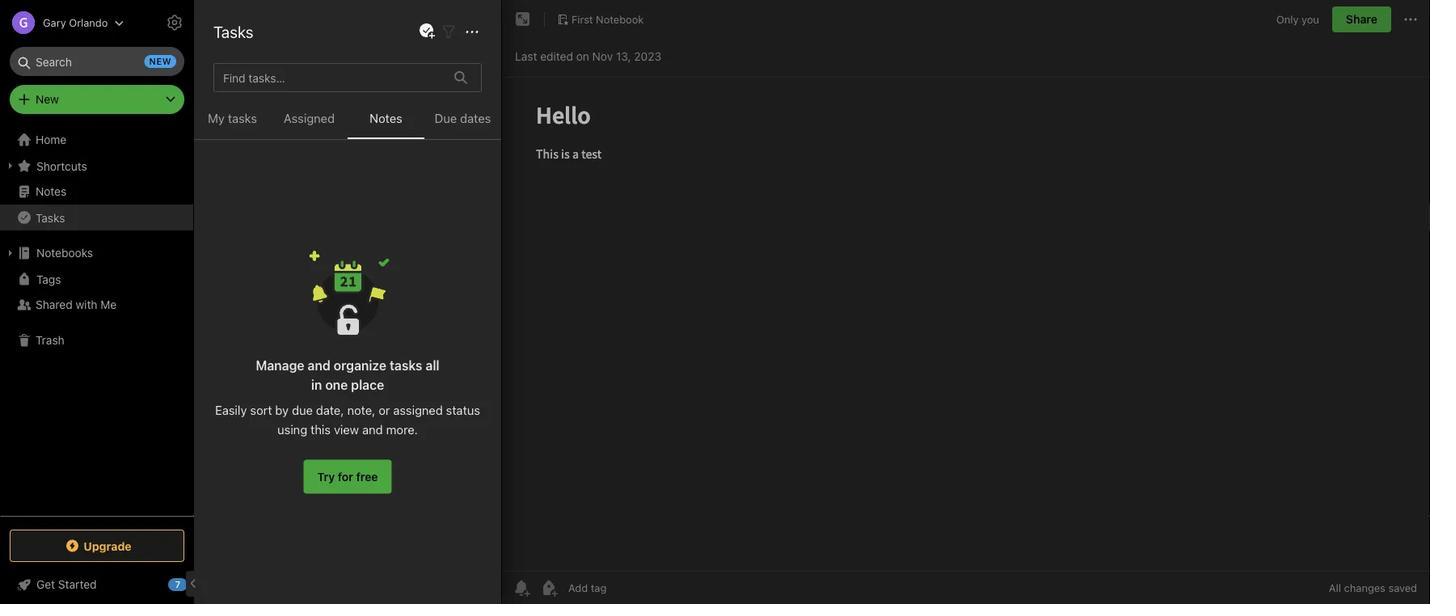 Task type: locate. For each thing, give the bounding box(es) containing it.
test
[[261, 110, 281, 123]]

1 horizontal spatial and
[[362, 423, 383, 437]]

tags
[[36, 272, 61, 286]]

get
[[36, 578, 55, 591]]

notes down shortcuts
[[36, 185, 67, 198]]

notes left due
[[370, 111, 403, 125]]

shortcuts
[[36, 159, 87, 172]]

nov
[[593, 50, 613, 63]]

tasks
[[214, 22, 253, 41], [36, 211, 65, 224]]

tasks inside manage and organize tasks all in one place
[[390, 357, 423, 373]]

1 vertical spatial and
[[362, 423, 383, 437]]

tasks
[[228, 111, 257, 125], [390, 357, 423, 373]]

0 horizontal spatial notes
[[36, 185, 67, 198]]

2 vertical spatial notes
[[36, 185, 67, 198]]

notes link
[[0, 179, 193, 205]]

2023
[[634, 50, 662, 63]]

and down note,
[[362, 423, 383, 437]]

first
[[572, 13, 593, 25]]

view
[[334, 423, 359, 437]]

all
[[426, 357, 440, 373]]

my
[[208, 111, 225, 125]]

due
[[292, 403, 313, 417]]

gary
[[43, 17, 66, 29]]

0 vertical spatial tasks
[[228, 111, 257, 125]]

shared
[[36, 298, 73, 311]]

1 vertical spatial tasks
[[36, 211, 65, 224]]

all
[[1330, 582, 1342, 594]]

tasks up note in the left of the page
[[214, 22, 253, 41]]

my tasks button
[[194, 108, 271, 139]]

and inside manage and organize tasks all in one place
[[308, 357, 331, 373]]

by
[[275, 403, 289, 417]]

Search text field
[[21, 47, 173, 76]]

new
[[149, 56, 171, 67]]

dates
[[460, 111, 491, 125]]

1 horizontal spatial tasks
[[390, 357, 423, 373]]

1 note
[[214, 51, 245, 64]]

one
[[325, 377, 348, 392]]

last
[[515, 50, 537, 63]]

you
[[1302, 13, 1320, 25]]

0 horizontal spatial and
[[308, 357, 331, 373]]

home
[[36, 133, 67, 146]]

hello
[[215, 93, 243, 106]]

last edited on nov 13, 2023
[[515, 50, 662, 63]]

0 horizontal spatial tasks
[[36, 211, 65, 224]]

free
[[356, 470, 378, 483]]

assigned
[[393, 403, 443, 417]]

share button
[[1333, 6, 1392, 32]]

first notebook
[[572, 13, 644, 25]]

notes up note in the left of the page
[[229, 16, 273, 35]]

settings image
[[165, 13, 184, 32]]

1
[[214, 51, 219, 64]]

note
[[222, 51, 245, 64]]

easily sort by due date, note, or assigned status using this view and more.
[[215, 403, 480, 437]]

0 vertical spatial and
[[308, 357, 331, 373]]

0 vertical spatial notes
[[229, 16, 273, 35]]

notes inside button
[[370, 111, 403, 125]]

and inside easily sort by due date, note, or assigned status using this view and more.
[[362, 423, 383, 437]]

try for free button
[[304, 460, 392, 494]]

1 vertical spatial notes
[[370, 111, 403, 125]]

trash
[[36, 334, 64, 347]]

notes
[[229, 16, 273, 35], [370, 111, 403, 125], [36, 185, 67, 198]]

2 horizontal spatial notes
[[370, 111, 403, 125]]

share
[[1347, 13, 1378, 26]]

new task image
[[417, 22, 437, 41]]

tags button
[[0, 266, 193, 292]]

tasks up notebooks
[[36, 211, 65, 224]]

using
[[278, 423, 307, 437]]

with
[[76, 298, 97, 311]]

notebooks link
[[0, 240, 193, 266]]

due dates button
[[425, 108, 501, 139]]

and up "in"
[[308, 357, 331, 373]]

notes button
[[348, 108, 425, 139]]

0 horizontal spatial tasks
[[228, 111, 257, 125]]

notebooks
[[36, 246, 93, 260]]

note,
[[347, 403, 376, 417]]

tree
[[0, 127, 194, 515]]

shortcuts button
[[0, 153, 193, 179]]

more.
[[386, 423, 418, 437]]

assigned
[[284, 111, 335, 125]]

1 vertical spatial tasks
[[390, 357, 423, 373]]

and
[[308, 357, 331, 373], [362, 423, 383, 437]]

1 horizontal spatial tasks
[[214, 22, 253, 41]]

Account field
[[0, 6, 124, 39]]

click to collapse image
[[188, 574, 200, 594]]



Task type: vqa. For each thing, say whether or not it's contained in the screenshot.
Sidebar
no



Task type: describe. For each thing, give the bounding box(es) containing it.
13,
[[616, 50, 631, 63]]

me
[[101, 298, 117, 311]]

filter tasks image
[[439, 22, 459, 42]]

new
[[36, 93, 59, 106]]

upgrade
[[84, 539, 132, 553]]

started
[[58, 578, 97, 591]]

0 vertical spatial tasks
[[214, 22, 253, 41]]

Find tasks… text field
[[217, 65, 445, 91]]

Help and Learning task checklist field
[[0, 572, 194, 598]]

home link
[[0, 127, 194, 153]]

date,
[[316, 403, 344, 417]]

tasks inside button
[[228, 111, 257, 125]]

tasks button
[[0, 205, 193, 231]]

status
[[446, 403, 480, 417]]

a
[[252, 110, 258, 123]]

all changes saved
[[1330, 582, 1418, 594]]

orlando
[[69, 17, 108, 29]]

try
[[317, 470, 335, 483]]

new search field
[[21, 47, 176, 76]]

due dates
[[435, 111, 491, 125]]

Filter tasks field
[[439, 21, 459, 42]]

is
[[240, 110, 249, 123]]

organize
[[334, 357, 387, 373]]

manage and organize tasks all in one place
[[256, 357, 440, 392]]

assigned button
[[271, 108, 348, 139]]

edited
[[540, 50, 573, 63]]

get started
[[36, 578, 97, 591]]

for
[[338, 470, 353, 483]]

try for free
[[317, 470, 378, 483]]

new button
[[10, 85, 184, 114]]

only you
[[1277, 13, 1320, 25]]

7
[[175, 580, 181, 590]]

my tasks
[[208, 111, 257, 125]]

sort
[[250, 403, 272, 417]]

first notebook button
[[552, 8, 650, 31]]

only
[[1277, 13, 1299, 25]]

tasks inside button
[[36, 211, 65, 224]]

tree containing home
[[0, 127, 194, 515]]

add a reminder image
[[512, 578, 531, 598]]

this
[[215, 110, 237, 123]]

saved
[[1389, 582, 1418, 594]]

or
[[379, 403, 390, 417]]

hello this is a test
[[215, 93, 281, 123]]

note window element
[[502, 0, 1431, 604]]

notebook
[[596, 13, 644, 25]]

More actions and view options field
[[459, 21, 482, 42]]

shared with me
[[36, 298, 117, 311]]

upgrade button
[[10, 530, 184, 562]]

1 horizontal spatial notes
[[229, 16, 273, 35]]

manage
[[256, 357, 305, 373]]

this
[[311, 423, 331, 437]]

place
[[351, 377, 384, 392]]

Note Editor text field
[[502, 78, 1431, 571]]

easily
[[215, 403, 247, 417]]

add tag image
[[539, 578, 559, 598]]

expand note image
[[514, 10, 533, 29]]

shared with me link
[[0, 292, 193, 318]]

more actions and view options image
[[463, 22, 482, 42]]

trash link
[[0, 328, 193, 353]]

expand notebooks image
[[4, 247, 17, 260]]

on
[[576, 50, 590, 63]]

due
[[435, 111, 457, 125]]

gary orlando
[[43, 17, 108, 29]]

changes
[[1345, 582, 1386, 594]]

in
[[311, 377, 322, 392]]



